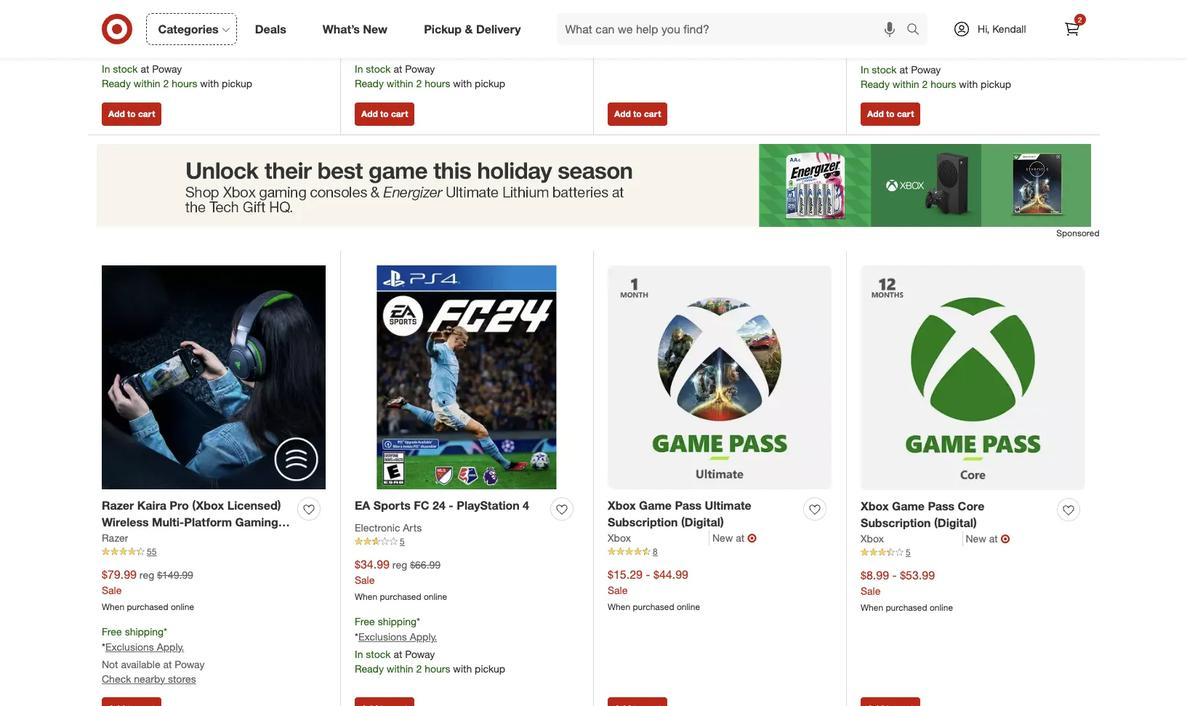 Task type: locate. For each thing, give the bounding box(es) containing it.
(digital) inside the xbox game pass core subscription (digital)
[[935, 516, 977, 530]]

razer for razer kaira pro (xbox licensed) wireless multi-platform gaming headset - black
[[102, 498, 134, 513]]

stock for exclusions apply. link under categories
[[113, 62, 138, 75]]

game inside xbox game pass ultimate subscription (digital)
[[639, 498, 672, 513]]

shipping inside free shipping * * exclusions apply. not available at poway check nearby stores
[[125, 625, 164, 638]]

8 link
[[608, 545, 832, 558]]

reg inside $79.99 reg $149.99 sale when purchased online
[[140, 569, 154, 581]]

1 horizontal spatial pass
[[928, 499, 955, 514]]

xbox link down the xbox game pass core subscription (digital)
[[861, 532, 963, 546]]

new at ¬ down core
[[966, 532, 1011, 546]]

xbox for xbox game pass ultimate subscription (digital)
[[608, 498, 636, 513]]

-
[[449, 498, 454, 513], [151, 532, 156, 546], [646, 567, 651, 582], [893, 568, 897, 583]]

stock inside free shipping exclusions apply. in stock at  poway ready within 2 hours with pickup
[[366, 62, 391, 75]]

to for 3rd add to cart button from the left
[[634, 108, 642, 119]]

reg for $79.99
[[140, 569, 154, 581]]

reg left $66.99
[[393, 559, 407, 571]]

hours inside free shipping exclusions apply. in stock at  poway ready within 2 hours with pickup
[[425, 77, 450, 89]]

- right $8.99 on the right of the page
[[893, 568, 897, 583]]

xbox for $53.99 xbox link
[[861, 532, 884, 545]]

0 horizontal spatial ¬
[[748, 531, 757, 545]]

sale inside $34.99 reg $66.99 sale when purchased online
[[355, 574, 375, 586]]

- right 24
[[449, 498, 454, 513]]

reg inside $34.99 reg $66.99 sale when purchased online
[[393, 559, 407, 571]]

0 horizontal spatial xbox link
[[608, 531, 710, 545]]

hours
[[172, 77, 197, 89], [425, 77, 450, 89], [931, 78, 957, 90], [425, 662, 450, 675]]

free shipping exclusions apply. in stock at  poway ready within 2 hours with pickup
[[355, 30, 506, 89]]

- inside the $8.99 - $53.99 sale when purchased online
[[893, 568, 897, 583]]

apply. for exclusions apply. link below search
[[916, 46, 943, 58]]

(digital) inside xbox game pass ultimate subscription (digital)
[[681, 515, 724, 530]]

black
[[159, 532, 190, 546]]

xbox for xbox link associated with $44.99
[[608, 532, 631, 544]]

4 add to cart from the left
[[868, 108, 914, 119]]

$8.99
[[861, 568, 889, 583]]

(digital) down ultimate
[[681, 515, 724, 530]]

subscription for xbox game pass core subscription (digital)
[[861, 516, 931, 530]]

razer inside razer kaira pro (xbox licensed) wireless multi-platform gaming headset - black
[[102, 498, 134, 513]]

free inside free shipping exclusions apply. in stock at  poway ready within 2 hours with pickup
[[355, 30, 375, 42]]

game for xbox game pass ultimate subscription (digital)
[[639, 498, 672, 513]]

sale inside $15.29 - $44.99 sale when purchased online
[[608, 584, 628, 596]]

apply.
[[157, 45, 184, 57], [410, 45, 437, 57], [916, 46, 943, 58], [410, 631, 437, 643], [157, 640, 184, 653]]

subscription
[[608, 515, 678, 530], [861, 516, 931, 530]]

1 vertical spatial razer
[[102, 532, 128, 544]]

1 horizontal spatial 5 link
[[861, 546, 1086, 559]]

stock for exclusions apply. link below search
[[872, 63, 897, 75]]

$8.99 - $53.99 sale when purchased online
[[861, 568, 953, 613]]

sale down $34.99 at the bottom left of the page
[[355, 574, 375, 586]]

stock
[[113, 62, 138, 75], [366, 62, 391, 75], [872, 63, 897, 75], [366, 648, 391, 660]]

deals
[[255, 22, 286, 36]]

ea
[[355, 498, 370, 513]]

add to cart for fourth add to cart button from left
[[868, 108, 914, 119]]

1 to from the left
[[127, 108, 136, 119]]

in inside free shipping exclusions apply. in stock at  poway ready within 2 hours with pickup
[[355, 62, 363, 75]]

xbox game pass core subscription (digital) link
[[861, 498, 1052, 532]]

apply. for exclusions apply. link under categories
[[157, 45, 184, 57]]

with for exclusions apply. link under categories
[[200, 77, 219, 89]]

at
[[141, 62, 149, 75], [394, 62, 402, 75], [900, 63, 909, 75], [736, 532, 745, 544], [990, 532, 998, 545], [394, 648, 402, 660], [163, 658, 172, 670]]

0 horizontal spatial pass
[[675, 498, 702, 513]]

4
[[523, 498, 529, 513]]

0 horizontal spatial (digital)
[[681, 515, 724, 530]]

game inside the xbox game pass core subscription (digital)
[[892, 499, 925, 514]]

3 add from the left
[[615, 108, 631, 119]]

new at ¬
[[713, 531, 757, 545], [966, 532, 1011, 546]]

2 add from the left
[[361, 108, 378, 119]]

0 horizontal spatial when purchased online
[[102, 6, 194, 17]]

with for exclusions apply. link below search
[[960, 78, 978, 90]]

platform
[[184, 515, 232, 530]]

pickup & delivery
[[424, 22, 521, 36]]

2 horizontal spatial free shipping * * exclusions apply. in stock at  poway ready within 2 hours with pickup
[[861, 30, 1012, 90]]

0 horizontal spatial reg
[[140, 569, 154, 581]]

to for 1st add to cart button
[[127, 108, 136, 119]]

4 to from the left
[[887, 108, 895, 119]]

reg
[[393, 559, 407, 571], [140, 569, 154, 581]]

sale down $15.29
[[608, 584, 628, 596]]

new down xbox game pass core subscription (digital) link
[[966, 532, 987, 545]]

4 add from the left
[[868, 108, 884, 119]]

subscription up $8.99 on the right of the page
[[861, 516, 931, 530]]

purchased inside $79.99 reg $149.99 sale when purchased online
[[127, 601, 168, 612]]

xbox
[[608, 498, 636, 513], [861, 499, 889, 514], [608, 532, 631, 544], [861, 532, 884, 545]]

subscription for xbox game pass ultimate subscription (digital)
[[608, 515, 678, 530]]

pickup
[[424, 22, 462, 36]]

game up "8"
[[639, 498, 672, 513]]

add to cart for 3rd add to cart button from the left
[[615, 108, 661, 119]]

5 for $53.99
[[906, 547, 911, 558]]

$34.99 reg $66.99 sale when purchased online
[[355, 557, 447, 602]]

2
[[1078, 15, 1082, 24], [163, 77, 169, 89], [416, 77, 422, 89], [923, 78, 928, 90], [416, 662, 422, 675]]

apply. down pickup
[[410, 45, 437, 57]]

0 horizontal spatial game
[[639, 498, 672, 513]]

3 add to cart button from the left
[[608, 103, 668, 126]]

purchased
[[127, 6, 168, 17], [633, 6, 675, 17], [886, 7, 928, 17], [380, 591, 422, 602], [127, 601, 168, 612], [633, 601, 675, 612], [886, 602, 928, 613]]

ea sports fc 24 - playstation 4
[[355, 498, 529, 513]]

to for third add to cart button from right
[[380, 108, 389, 119]]

1 horizontal spatial new
[[713, 532, 733, 544]]

apply. down $34.99 reg $66.99 sale when purchased online
[[410, 631, 437, 643]]

when purchased online for exclusions apply. link below search
[[861, 7, 953, 17]]

purchased inside the $8.99 - $53.99 sale when purchased online
[[886, 602, 928, 613]]

1 horizontal spatial 5
[[906, 547, 911, 558]]

poway
[[152, 62, 182, 75], [405, 62, 435, 75], [911, 63, 941, 75], [405, 648, 435, 660], [175, 658, 205, 670]]

in for exclusions apply. link under categories
[[102, 62, 110, 75]]

online inside $15.29 - $44.99 sale when purchased online
[[677, 601, 700, 612]]

shipping for fourth add to cart button from left
[[884, 30, 923, 43]]

when inside the $8.99 - $53.99 sale when purchased online
[[861, 602, 884, 613]]

pickup & delivery link
[[412, 13, 539, 45]]

exclusions inside free shipping * * exclusions apply. not available at poway check nearby stores
[[105, 640, 154, 653]]

¬
[[748, 531, 757, 545], [1001, 532, 1011, 546]]

sale
[[355, 574, 375, 586], [102, 584, 122, 596], [608, 584, 628, 596], [861, 585, 881, 597]]

shipping inside free shipping exclusions apply. in stock at  poway ready within 2 hours with pickup
[[378, 30, 417, 42]]

razer down wireless
[[102, 532, 128, 544]]

0 horizontal spatial subscription
[[608, 515, 678, 530]]

subscription inside the xbox game pass core subscription (digital)
[[861, 516, 931, 530]]

2 add to cart from the left
[[361, 108, 408, 119]]

pro
[[170, 498, 189, 513]]

ultimate
[[705, 498, 752, 513]]

ea sports fc 24 - playstation 4 link
[[355, 498, 529, 514]]

(xbox
[[192, 498, 224, 513]]

at inside free shipping exclusions apply. in stock at  poway ready within 2 hours with pickup
[[394, 62, 402, 75]]

electronic
[[355, 522, 400, 534]]

$79.99 reg $149.99 sale when purchased online
[[102, 567, 194, 612]]

within
[[134, 77, 160, 89], [387, 77, 414, 89], [893, 78, 920, 90], [387, 662, 414, 675]]

pass inside xbox game pass ultimate subscription (digital)
[[675, 498, 702, 513]]

game left core
[[892, 499, 925, 514]]

*
[[164, 30, 167, 42], [923, 30, 927, 43], [102, 45, 105, 57], [861, 46, 865, 58], [417, 615, 420, 628], [164, 625, 167, 638], [355, 631, 359, 643], [102, 640, 105, 653]]

0 horizontal spatial 5 link
[[355, 535, 579, 548]]

reg down '55'
[[140, 569, 154, 581]]

1 add to cart from the left
[[108, 108, 155, 119]]

0 horizontal spatial free shipping * * exclusions apply. in stock at  poway ready within 2 hours with pickup
[[102, 30, 252, 89]]

apply. down categories
[[157, 45, 184, 57]]

exclusions inside free shipping exclusions apply. in stock at  poway ready within 2 hours with pickup
[[359, 45, 407, 57]]

new at ¬ down ultimate
[[713, 531, 757, 545]]

5 link down xbox game pass core subscription (digital) link
[[861, 546, 1086, 559]]

0 horizontal spatial new at ¬
[[713, 531, 757, 545]]

xbox link
[[608, 531, 710, 545], [861, 532, 963, 546]]

when purchased online
[[102, 6, 194, 17], [608, 6, 700, 17], [861, 7, 953, 17]]

1 horizontal spatial ¬
[[1001, 532, 1011, 546]]

5 down "arts"
[[400, 536, 405, 547]]

sale down $8.99 on the right of the page
[[861, 585, 881, 597]]

3 add to cart from the left
[[615, 108, 661, 119]]

poway inside free shipping * * exclusions apply. not available at poway check nearby stores
[[175, 658, 205, 670]]

1 horizontal spatial xbox link
[[861, 532, 963, 546]]

pickup
[[222, 77, 252, 89], [475, 77, 506, 89], [981, 78, 1012, 90], [475, 662, 506, 675]]

apply. inside free shipping * * exclusions apply. not available at poway check nearby stores
[[157, 640, 184, 653]]

- right $15.29
[[646, 567, 651, 582]]

1 add from the left
[[108, 108, 125, 119]]

(digital)
[[681, 515, 724, 530], [935, 516, 977, 530]]

1 horizontal spatial subscription
[[861, 516, 931, 530]]

2 to from the left
[[380, 108, 389, 119]]

xbox inside the xbox game pass core subscription (digital)
[[861, 499, 889, 514]]

game
[[639, 498, 672, 513], [892, 499, 925, 514]]

24
[[433, 498, 446, 513]]

add to cart button
[[102, 103, 162, 126], [355, 103, 415, 126], [608, 103, 668, 126], [861, 103, 921, 126]]

free inside free shipping * * exclusions apply. not available at poway check nearby stores
[[102, 625, 122, 638]]

ready inside free shipping exclusions apply. in stock at  poway ready within 2 hours with pickup
[[355, 77, 384, 89]]

add to cart
[[108, 108, 155, 119], [361, 108, 408, 119], [615, 108, 661, 119], [868, 108, 914, 119]]

reg for $34.99
[[393, 559, 407, 571]]

add for 1st add to cart button
[[108, 108, 125, 119]]

(digital) for core
[[935, 516, 977, 530]]

razer up wireless
[[102, 498, 134, 513]]

exclusions apply. link
[[105, 45, 184, 57], [359, 45, 437, 57], [865, 46, 943, 58], [359, 631, 437, 643], [105, 640, 184, 653]]

3 to from the left
[[634, 108, 642, 119]]

razer kaira pro (xbox licensed) wireless multi-platform gaming headset - black link
[[102, 498, 292, 546]]

purchased inside $34.99 reg $66.99 sale when purchased online
[[380, 591, 422, 602]]

sale inside $79.99 reg $149.99 sale when purchased online
[[102, 584, 122, 596]]

free
[[102, 30, 122, 42], [355, 30, 375, 42], [861, 30, 881, 43], [355, 615, 375, 628], [102, 625, 122, 638]]

exclusions apply. link down $34.99 reg $66.99 sale when purchased online
[[359, 631, 437, 643]]

1 horizontal spatial (digital)
[[935, 516, 977, 530]]

(digital) down core
[[935, 516, 977, 530]]

new
[[363, 22, 388, 36], [713, 532, 733, 544], [966, 532, 987, 545]]

subscription up "8"
[[608, 515, 678, 530]]

subscription inside xbox game pass ultimate subscription (digital)
[[608, 515, 678, 530]]

poway inside free shipping exclusions apply. in stock at  poway ready within 2 hours with pickup
[[405, 62, 435, 75]]

what's
[[323, 22, 360, 36]]

2 cart from the left
[[391, 108, 408, 119]]

2 inside free shipping exclusions apply. in stock at  poway ready within 2 hours with pickup
[[416, 77, 422, 89]]

4 add to cart button from the left
[[861, 103, 921, 126]]

0 vertical spatial razer
[[102, 498, 134, 513]]

¬ for xbox game pass core subscription (digital)
[[1001, 532, 1011, 546]]

- left black
[[151, 532, 156, 546]]

add to cart for 1st add to cart button
[[108, 108, 155, 119]]

sale inside the $8.99 - $53.99 sale when purchased online
[[861, 585, 881, 597]]

razer
[[102, 498, 134, 513], [102, 532, 128, 544]]

2 razer from the top
[[102, 532, 128, 544]]

new up 8 link
[[713, 532, 733, 544]]

5 up $53.99
[[906, 547, 911, 558]]

apply. inside free shipping exclusions apply. in stock at  poway ready within 2 hours with pickup
[[410, 45, 437, 57]]

0 horizontal spatial new
[[363, 22, 388, 36]]

when
[[102, 6, 124, 17], [608, 6, 631, 17], [861, 7, 884, 17], [355, 591, 378, 602], [102, 601, 124, 612], [608, 601, 631, 612], [861, 602, 884, 613]]

apply. for exclusions apply. link below $34.99 reg $66.99 sale when purchased online
[[410, 631, 437, 643]]

1 horizontal spatial game
[[892, 499, 925, 514]]

5 link
[[355, 535, 579, 548], [861, 546, 1086, 559]]

add for fourth add to cart button from left
[[868, 108, 884, 119]]

ea sports fc 24 - playstation 4 image
[[355, 265, 579, 489], [355, 265, 579, 489]]

pass left ultimate
[[675, 498, 702, 513]]

2 horizontal spatial when purchased online
[[861, 7, 953, 17]]

1 horizontal spatial reg
[[393, 559, 407, 571]]

2 add to cart button from the left
[[355, 103, 415, 126]]

game for xbox game pass core subscription (digital)
[[892, 499, 925, 514]]

xbox link for $53.99
[[861, 532, 963, 546]]

new at ¬ for xbox game pass core subscription (digital)
[[966, 532, 1011, 546]]

poway for exclusions apply. link below $34.99 reg $66.99 sale when purchased online
[[405, 648, 435, 660]]

ready
[[102, 77, 131, 89], [355, 77, 384, 89], [861, 78, 890, 90], [355, 662, 384, 675]]

xbox link for $44.99
[[608, 531, 710, 545]]

5 link down playstation
[[355, 535, 579, 548]]

pass
[[675, 498, 702, 513], [928, 499, 955, 514]]

1 horizontal spatial free shipping * * exclusions apply. in stock at  poway ready within 2 hours with pickup
[[355, 615, 506, 675]]

apply. down search
[[916, 46, 943, 58]]

search
[[900, 23, 935, 38]]

free shipping * * exclusions apply. in stock at  poway ready within 2 hours with pickup
[[102, 30, 252, 89], [861, 30, 1012, 90], [355, 615, 506, 675]]

sponsored
[[1057, 228, 1100, 239]]

ready for exclusions apply. link below search
[[861, 78, 890, 90]]

xbox link up "8"
[[608, 531, 710, 545]]

0 horizontal spatial 5
[[400, 536, 405, 547]]

cart
[[138, 108, 155, 119], [391, 108, 408, 119], [644, 108, 661, 119], [897, 108, 914, 119]]

exclusions apply. link down 'what's new'
[[359, 45, 437, 57]]

what's new
[[323, 22, 388, 36]]

in
[[102, 62, 110, 75], [355, 62, 363, 75], [861, 63, 869, 75], [355, 648, 363, 660]]

pass inside the xbox game pass core subscription (digital)
[[928, 499, 955, 514]]

xbox inside xbox game pass ultimate subscription (digital)
[[608, 498, 636, 513]]

1 horizontal spatial new at ¬
[[966, 532, 1011, 546]]

new for xbox game pass ultimate subscription (digital)
[[713, 532, 733, 544]]

apply. for exclusions apply. link on top of available
[[157, 640, 184, 653]]

What can we help you find? suggestions appear below search field
[[557, 13, 911, 45]]

xbox game pass core subscription (digital) image
[[861, 265, 1086, 490]]

add for 3rd add to cart button from the left
[[615, 108, 631, 119]]

razer link
[[102, 531, 128, 545]]

sale down $79.99 in the left bottom of the page
[[102, 584, 122, 596]]

stores
[[168, 672, 196, 685]]

apply. up stores
[[157, 640, 184, 653]]

2 horizontal spatial new
[[966, 532, 987, 545]]

razer kaira pro (xbox licensed) wireless multi-platform gaming headset - black image
[[102, 265, 326, 489], [102, 265, 326, 489]]

pass left core
[[928, 499, 955, 514]]

new right the what's
[[363, 22, 388, 36]]

1 razer from the top
[[102, 498, 134, 513]]



Task type: vqa. For each thing, say whether or not it's contained in the screenshot.
caprylate,
no



Task type: describe. For each thing, give the bounding box(es) containing it.
- inside $15.29 - $44.99 sale when purchased online
[[646, 567, 651, 582]]

$34.99
[[355, 557, 390, 572]]

licensed)
[[227, 498, 281, 513]]

online inside $34.99 reg $66.99 sale when purchased online
[[424, 591, 447, 602]]

advertisement region
[[88, 144, 1100, 227]]

8
[[653, 546, 658, 557]]

wireless
[[102, 515, 149, 530]]

what's new link
[[310, 13, 406, 45]]

available
[[121, 658, 160, 670]]

sports
[[374, 498, 411, 513]]

$15.29 - $44.99 sale when purchased online
[[608, 567, 700, 612]]

check
[[102, 672, 131, 685]]

(digital) for ultimate
[[681, 515, 724, 530]]

check nearby stores button
[[102, 672, 196, 686]]

razer kaira pro (xbox licensed) wireless multi-platform gaming headset - black
[[102, 498, 281, 546]]

playstation
[[457, 498, 520, 513]]

poway for exclusions apply. link under categories
[[152, 62, 182, 75]]

¬ for xbox game pass ultimate subscription (digital)
[[748, 531, 757, 545]]

55
[[147, 546, 157, 557]]

purchased inside $15.29 - $44.99 sale when purchased online
[[633, 601, 675, 612]]

$66.99
[[410, 559, 441, 571]]

4 cart from the left
[[897, 108, 914, 119]]

headset
[[102, 532, 148, 546]]

gaming
[[235, 515, 278, 530]]

new for xbox game pass core subscription (digital)
[[966, 532, 987, 545]]

when purchased online for exclusions apply. link under categories
[[102, 6, 194, 17]]

deals link
[[243, 13, 305, 45]]

pickup inside free shipping exclusions apply. in stock at  poway ready within 2 hours with pickup
[[475, 77, 506, 89]]

xbox game pass ultimate subscription (digital) image
[[608, 265, 832, 489]]

with inside free shipping exclusions apply. in stock at  poway ready within 2 hours with pickup
[[453, 77, 472, 89]]

sale for $8.99
[[861, 585, 881, 597]]

$149.99
[[157, 569, 193, 581]]

1 horizontal spatial when purchased online
[[608, 6, 700, 17]]

fc
[[414, 498, 430, 513]]

in for exclusions apply. link below $34.99 reg $66.99 sale when purchased online
[[355, 648, 363, 660]]

ready for exclusions apply. link below $34.99 reg $66.99 sale when purchased online
[[355, 662, 384, 675]]

shipping for 1st add to cart button
[[125, 30, 164, 42]]

5 link for (digital)
[[861, 546, 1086, 559]]

5 link for playstation
[[355, 535, 579, 548]]

electronic arts
[[355, 522, 422, 534]]

xbox game pass core subscription (digital)
[[861, 499, 985, 530]]

new at ¬ for xbox game pass ultimate subscription (digital)
[[713, 531, 757, 545]]

poway for exclusions apply. link on top of available
[[175, 658, 205, 670]]

within inside free shipping exclusions apply. in stock at  poway ready within 2 hours with pickup
[[387, 77, 414, 89]]

when inside $34.99 reg $66.99 sale when purchased online
[[355, 591, 378, 602]]

kaira
[[137, 498, 166, 513]]

hi, kendall
[[978, 23, 1027, 35]]

poway for exclusions apply. link below search
[[911, 63, 941, 75]]

delivery
[[476, 22, 521, 36]]

core
[[958, 499, 985, 514]]

3 cart from the left
[[644, 108, 661, 119]]

sale for $34.99
[[355, 574, 375, 586]]

add to cart for third add to cart button from right
[[361, 108, 408, 119]]

ready for exclusions apply. link under categories
[[102, 77, 131, 89]]

hi,
[[978, 23, 990, 35]]

$79.99
[[102, 567, 137, 582]]

1 cart from the left
[[138, 108, 155, 119]]

at inside free shipping * * exclusions apply. not available at poway check nearby stores
[[163, 658, 172, 670]]

5 for $66.99
[[400, 536, 405, 547]]

arts
[[403, 522, 422, 534]]

in for exclusions apply. link below search
[[861, 63, 869, 75]]

not
[[102, 658, 118, 670]]

with for exclusions apply. link below $34.99 reg $66.99 sale when purchased online
[[453, 662, 472, 675]]

- inside razer kaira pro (xbox licensed) wireless multi-platform gaming headset - black
[[151, 532, 156, 546]]

xbox game pass ultimate subscription (digital) link
[[608, 498, 798, 531]]

razer for razer
[[102, 532, 128, 544]]

when inside $79.99 reg $149.99 sale when purchased online
[[102, 601, 124, 612]]

exclusions apply. link down search
[[865, 46, 943, 58]]

stock for exclusions apply. link below $34.99 reg $66.99 sale when purchased online
[[366, 648, 391, 660]]

$44.99
[[654, 567, 689, 582]]

exclusions apply. link down categories
[[105, 45, 184, 57]]

1 add to cart button from the left
[[102, 103, 162, 126]]

to for fourth add to cart button from left
[[887, 108, 895, 119]]

when inside $15.29 - $44.99 sale when purchased online
[[608, 601, 631, 612]]

nearby
[[134, 672, 165, 685]]

kendall
[[993, 23, 1027, 35]]

shipping for third add to cart button from right
[[378, 30, 417, 42]]

sale for $79.99
[[102, 584, 122, 596]]

add for third add to cart button from right
[[361, 108, 378, 119]]

online inside $79.99 reg $149.99 sale when purchased online
[[171, 601, 194, 612]]

2 link
[[1056, 13, 1088, 45]]

sale for $15.29
[[608, 584, 628, 596]]

categories
[[158, 22, 219, 36]]

$53.99
[[900, 568, 935, 583]]

$15.29
[[608, 567, 643, 582]]

exclusions apply. link up available
[[105, 640, 184, 653]]

multi-
[[152, 515, 184, 530]]

pass for core
[[928, 499, 955, 514]]

pass for ultimate
[[675, 498, 702, 513]]

online inside the $8.99 - $53.99 sale when purchased online
[[930, 602, 953, 613]]

electronic arts link
[[355, 521, 422, 535]]

xbox game pass ultimate subscription (digital)
[[608, 498, 752, 530]]

categories link
[[146, 13, 237, 45]]

search button
[[900, 13, 935, 48]]

&
[[465, 22, 473, 36]]

xbox for xbox game pass core subscription (digital)
[[861, 499, 889, 514]]

free shipping * * exclusions apply. not available at poway check nearby stores
[[102, 625, 205, 685]]

55 link
[[102, 545, 326, 558]]



